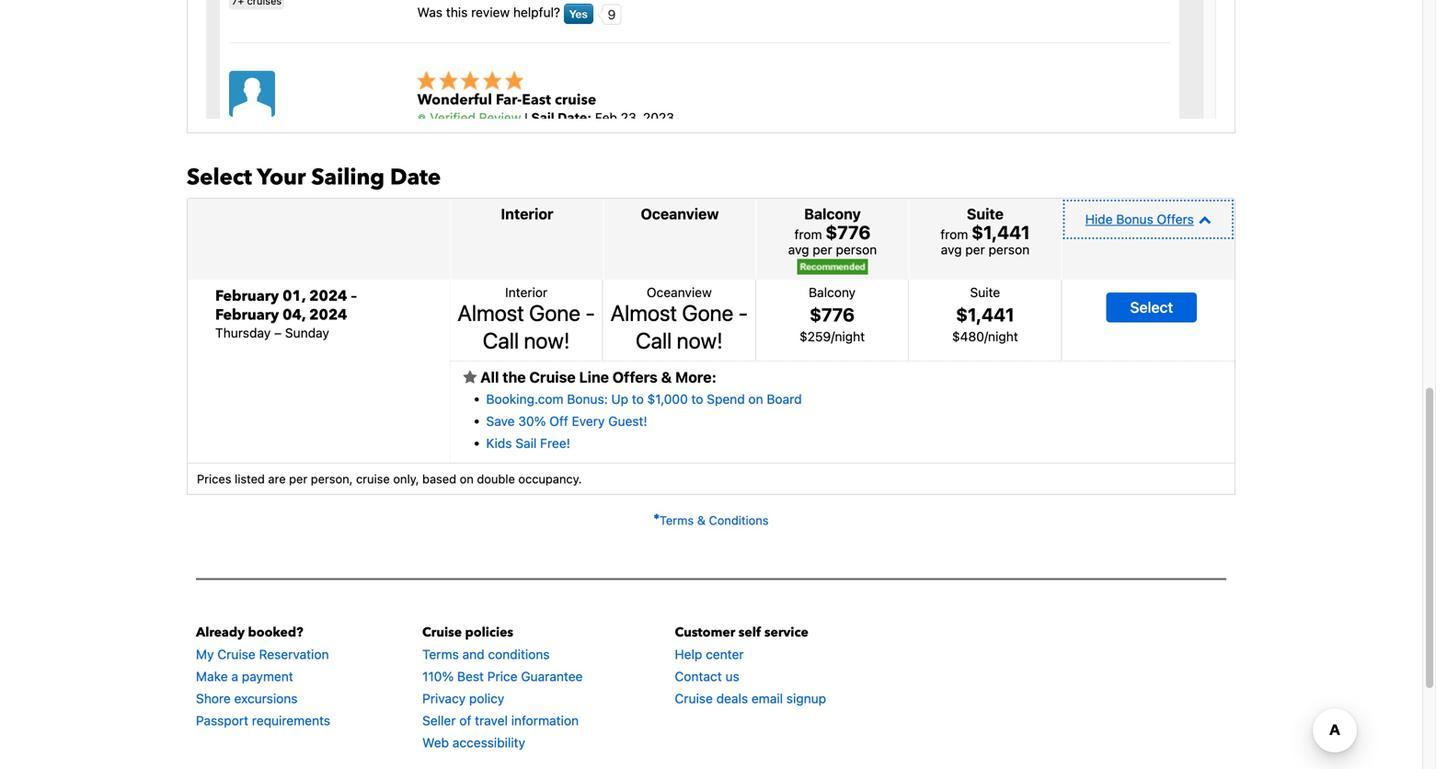 Task type: vqa. For each thing, say whether or not it's contained in the screenshot.
'-' to the right
yes



Task type: describe. For each thing, give the bounding box(es) containing it.
my cruise reservation link
[[196, 647, 329, 662]]

cruise inside cruise policies terms and conditions 110% best price guarantee privacy policy seller of travel information web accessibility
[[422, 624, 462, 642]]

privacy policy link
[[422, 691, 505, 706]]

2023
[[643, 110, 674, 125]]

- for interior almost gone - call now!
[[585, 300, 595, 326]]

wonderful far-east cruise
[[417, 90, 597, 110]]

signup
[[787, 691, 826, 706]]

2 february from the top
[[215, 305, 279, 325]]

cruise up booking.com
[[529, 368, 576, 386]]

passport requirements link
[[196, 713, 330, 728]]

already booked? my cruise reservation make a payment shore excursions passport requirements
[[196, 624, 330, 728]]

helpful?
[[513, 5, 560, 20]]

person for $1,441
[[989, 242, 1030, 257]]

privacy
[[422, 691, 466, 706]]

suite from $1,441 avg per person
[[941, 205, 1030, 257]]

/ for $776
[[831, 329, 835, 344]]

recommended image
[[797, 259, 868, 274]]

was
[[417, 5, 443, 20]]

small verified icon image
[[417, 114, 427, 124]]

cruise inside customer self service help center contact us cruise deals email signup
[[675, 691, 713, 706]]

accessibility
[[453, 735, 525, 751]]

based
[[422, 472, 456, 486]]

wonderful
[[417, 90, 492, 110]]

per for $776
[[813, 242, 833, 257]]

your
[[257, 162, 306, 193]]

booked?
[[248, 624, 303, 642]]

review
[[479, 110, 521, 125]]

my
[[196, 647, 214, 662]]

30%
[[518, 414, 546, 429]]

price
[[487, 669, 518, 684]]

almost for interior almost gone - call now!
[[458, 300, 524, 326]]

reservation
[[259, 647, 329, 662]]

per for $1,441
[[966, 242, 985, 257]]

sail inside booking.com bonus: up to $1,000 to spend on board save 30% off every guest! kids sail free!
[[516, 436, 537, 451]]

this
[[446, 5, 468, 20]]

|
[[525, 110, 528, 125]]

select link
[[1106, 293, 1197, 323]]

was this review helpful? yes
[[417, 5, 588, 20]]

policies
[[465, 624, 513, 642]]

$259
[[800, 329, 831, 344]]

1 horizontal spatial offers
[[1157, 211, 1194, 227]]

terms and conditions link
[[422, 647, 550, 662]]

guarantee
[[521, 669, 583, 684]]

help
[[675, 647, 702, 662]]

star image
[[463, 370, 477, 385]]

us
[[726, 669, 740, 684]]

self
[[739, 624, 761, 642]]

date
[[390, 162, 441, 193]]

sunday
[[285, 325, 329, 340]]

a
[[231, 669, 238, 684]]

/ for $1,441
[[984, 329, 988, 344]]

spend
[[707, 392, 745, 407]]

deals
[[717, 691, 748, 706]]

cruise policies terms and conditions 110% best price guarantee privacy policy seller of travel information web accessibility
[[422, 624, 583, 751]]

occupancy.
[[518, 472, 582, 486]]

suite for from
[[967, 205, 1004, 222]]

oceanview almost gone - call now!
[[611, 285, 748, 353]]

booking.com bonus: up to $1,000 to spend on board link
[[486, 392, 802, 407]]

110%
[[422, 669, 454, 684]]

1 horizontal spatial terms
[[660, 514, 694, 527]]

$776 inside balcony $776 $259 / night
[[810, 303, 855, 325]]

23,
[[621, 110, 640, 125]]

oceanview for oceanview
[[641, 205, 719, 222]]

$1,000
[[647, 392, 688, 407]]

make
[[196, 669, 228, 684]]

chevron up image
[[1194, 213, 1212, 226]]

select your sailing date
[[187, 162, 441, 193]]

terms inside cruise policies terms and conditions 110% best price guarantee privacy policy seller of travel information web accessibility
[[422, 647, 459, 662]]

kids
[[486, 436, 512, 451]]

feb
[[595, 110, 617, 125]]

0 vertical spatial cruise
[[555, 90, 597, 110]]

syedandseeme image
[[229, 71, 275, 117]]

bonus:
[[567, 392, 608, 407]]

yes
[[569, 7, 588, 20]]

prices listed are per person, cruise only, based on double occupancy.
[[197, 472, 582, 486]]

requirements
[[252, 713, 330, 728]]

1 2024 from the top
[[309, 286, 347, 306]]

from for $776
[[795, 227, 822, 242]]

up
[[611, 392, 629, 407]]

gone for interior almost gone - call now!
[[529, 300, 581, 326]]

travel
[[475, 713, 508, 728]]

board
[[767, 392, 802, 407]]

shore excursions link
[[196, 691, 298, 706]]

2 to from the left
[[692, 392, 703, 407]]

person for $776
[[836, 242, 877, 257]]

1 horizontal spatial &
[[697, 514, 706, 527]]

cruise deals email signup link
[[675, 691, 826, 706]]

1 february from the top
[[215, 286, 279, 306]]

review
[[471, 5, 510, 20]]

save 30% off every guest! link
[[486, 414, 647, 429]]

hide
[[1086, 211, 1113, 227]]

service
[[765, 624, 809, 642]]

make a payment link
[[196, 669, 293, 684]]

verified review
[[427, 110, 521, 125]]

| sail date: feb 23, 2023
[[521, 110, 674, 125]]

yes button
[[564, 4, 593, 24]]

prices
[[197, 472, 231, 486]]

interior for interior
[[501, 205, 554, 222]]

center
[[706, 647, 744, 662]]

every
[[572, 414, 605, 429]]

passport
[[196, 713, 248, 728]]

kids sail free! link
[[486, 436, 570, 451]]

save
[[486, 414, 515, 429]]

balcony for $776
[[809, 285, 856, 300]]

0 horizontal spatial per
[[289, 472, 308, 486]]

seller
[[422, 713, 456, 728]]

0 vertical spatial &
[[661, 368, 672, 386]]

person,
[[311, 472, 353, 486]]

and
[[462, 647, 485, 662]]

conditions
[[709, 514, 769, 527]]



Task type: locate. For each thing, give the bounding box(es) containing it.
0 vertical spatial on
[[749, 392, 763, 407]]

best
[[457, 669, 484, 684]]

payment
[[242, 669, 293, 684]]

contact
[[675, 669, 722, 684]]

now! for interior almost gone - call now!
[[524, 327, 570, 353]]

now!
[[524, 327, 570, 353], [677, 327, 723, 353]]

$776 up $259
[[810, 303, 855, 325]]

now! up more:
[[677, 327, 723, 353]]

select left your
[[187, 162, 252, 193]]

1 - from the left
[[585, 300, 595, 326]]

gone for oceanview almost gone - call now!
[[682, 300, 734, 326]]

night right $259
[[835, 329, 865, 344]]

off
[[550, 414, 568, 429]]

suite inside suite $1,441 $480 / night
[[970, 285, 1000, 300]]

per right are
[[289, 472, 308, 486]]

9
[[608, 7, 616, 22]]

/ inside suite $1,441 $480 / night
[[984, 329, 988, 344]]

balcony $776 $259 / night
[[800, 285, 865, 344]]

night for $1,441
[[988, 329, 1018, 344]]

per inside suite from $1,441 avg per person
[[966, 242, 985, 257]]

are
[[268, 472, 286, 486]]

$480
[[952, 329, 984, 344]]

select
[[187, 162, 252, 193], [1130, 299, 1173, 316]]

gone inside interior almost gone - call now!
[[529, 300, 581, 326]]

sail right | at the top left of page
[[531, 110, 555, 125]]

0 vertical spatial balcony
[[804, 205, 861, 222]]

- inside oceanview almost gone - call now!
[[738, 300, 748, 326]]

1 horizontal spatial -
[[738, 300, 748, 326]]

select for select
[[1130, 299, 1173, 316]]

person inside balcony from $776 avg per person
[[836, 242, 877, 257]]

almost up all
[[458, 300, 524, 326]]

terms
[[660, 514, 694, 527], [422, 647, 459, 662]]

person up 'recommended' image
[[836, 242, 877, 257]]

interior almost gone - call now!
[[458, 285, 595, 353]]

1 horizontal spatial per
[[813, 242, 833, 257]]

0 horizontal spatial now!
[[524, 327, 570, 353]]

1 vertical spatial select
[[1130, 299, 1173, 316]]

1 to from the left
[[632, 392, 644, 407]]

2 2024 from the top
[[309, 305, 347, 325]]

0 horizontal spatial to
[[632, 392, 644, 407]]

2 / from the left
[[984, 329, 988, 344]]

balcony from $776 avg per person
[[788, 205, 877, 257]]

shore
[[196, 691, 231, 706]]

1 horizontal spatial person
[[989, 242, 1030, 257]]

1 horizontal spatial /
[[984, 329, 988, 344]]

avg inside suite from $1,441 avg per person
[[941, 242, 962, 257]]

2 now! from the left
[[677, 327, 723, 353]]

suite inside suite from $1,441 avg per person
[[967, 205, 1004, 222]]

sail down 30%
[[516, 436, 537, 451]]

1 vertical spatial suite
[[970, 285, 1000, 300]]

0 horizontal spatial avg
[[788, 242, 809, 257]]

february left 04,
[[215, 305, 279, 325]]

call inside interior almost gone - call now!
[[483, 327, 519, 353]]

- for oceanview almost gone - call now!
[[738, 300, 748, 326]]

2024 right 04,
[[309, 305, 347, 325]]

0 horizontal spatial select
[[187, 162, 252, 193]]

0 vertical spatial interior
[[501, 205, 554, 222]]

- up line
[[585, 300, 595, 326]]

free!
[[540, 436, 570, 451]]

/
[[831, 329, 835, 344], [984, 329, 988, 344]]

almost for oceanview almost gone - call now!
[[611, 300, 677, 326]]

conditions
[[488, 647, 550, 662]]

0 horizontal spatial almost
[[458, 300, 524, 326]]

offers right bonus
[[1157, 211, 1194, 227]]

night inside suite $1,441 $480 / night
[[988, 329, 1018, 344]]

avg for $1,441
[[941, 242, 962, 257]]

terms up 110%
[[422, 647, 459, 662]]

call up all
[[483, 327, 519, 353]]

avg up suite $1,441 $480 / night
[[941, 242, 962, 257]]

1 horizontal spatial gone
[[682, 300, 734, 326]]

night for $776
[[835, 329, 865, 344]]

1 vertical spatial $776
[[810, 303, 855, 325]]

to
[[632, 392, 644, 407], [692, 392, 703, 407]]

$1,441 inside suite from $1,441 avg per person
[[972, 221, 1030, 243]]

to right up
[[632, 392, 644, 407]]

to down more:
[[692, 392, 703, 407]]

0 horizontal spatial –
[[274, 325, 282, 340]]

$1,441 inside suite $1,441 $480 / night
[[956, 303, 1015, 325]]

february
[[215, 286, 279, 306], [215, 305, 279, 325]]

1 / from the left
[[831, 329, 835, 344]]

verified review link
[[417, 110, 521, 125]]

now! inside interior almost gone - call now!
[[524, 327, 570, 353]]

suite for $1,441
[[970, 285, 1000, 300]]

date:
[[558, 110, 592, 125]]

1 from from the left
[[795, 227, 822, 242]]

more:
[[675, 368, 717, 386]]

help center link
[[675, 647, 744, 662]]

– right 01,
[[351, 286, 357, 306]]

gone up line
[[529, 300, 581, 326]]

balcony inside balcony $776 $259 / night
[[809, 285, 856, 300]]

0 vertical spatial offers
[[1157, 211, 1194, 227]]

call for interior almost gone - call now!
[[483, 327, 519, 353]]

all the cruise line offers & more:
[[477, 368, 717, 386]]

1 vertical spatial cruise
[[356, 472, 390, 486]]

terms left 'conditions'
[[660, 514, 694, 527]]

2 person from the left
[[989, 242, 1030, 257]]

person up suite $1,441 $480 / night
[[989, 242, 1030, 257]]

from for $1,441
[[941, 227, 968, 242]]

oceanview for oceanview almost gone - call now!
[[647, 285, 712, 300]]

2 - from the left
[[738, 300, 748, 326]]

– left 04,
[[274, 325, 282, 340]]

night
[[835, 329, 865, 344], [988, 329, 1018, 344]]

gone
[[529, 300, 581, 326], [682, 300, 734, 326]]

call for oceanview almost gone - call now!
[[636, 327, 672, 353]]

balcony down 'recommended' image
[[809, 285, 856, 300]]

0 vertical spatial $776
[[826, 221, 871, 243]]

1 horizontal spatial call
[[636, 327, 672, 353]]

0 horizontal spatial terms
[[422, 647, 459, 662]]

1 horizontal spatial to
[[692, 392, 703, 407]]

1 horizontal spatial almost
[[611, 300, 677, 326]]

1 horizontal spatial from
[[941, 227, 968, 242]]

1 vertical spatial terms
[[422, 647, 459, 662]]

cruise left only,
[[356, 472, 390, 486]]

excursions
[[234, 691, 298, 706]]

1 horizontal spatial avg
[[941, 242, 962, 257]]

1 call from the left
[[483, 327, 519, 353]]

only,
[[393, 472, 419, 486]]

contact us link
[[675, 669, 740, 684]]

february up thursday
[[215, 286, 279, 306]]

- up spend
[[738, 300, 748, 326]]

avg for $776
[[788, 242, 809, 257]]

2 from from the left
[[941, 227, 968, 242]]

1 vertical spatial balcony
[[809, 285, 856, 300]]

1 horizontal spatial now!
[[677, 327, 723, 353]]

avg
[[788, 242, 809, 257], [941, 242, 962, 257]]

2 horizontal spatial per
[[966, 242, 985, 257]]

$776 up 'recommended' image
[[826, 221, 871, 243]]

- inside interior almost gone - call now!
[[585, 300, 595, 326]]

1 vertical spatial $1,441
[[956, 303, 1015, 325]]

2024 right 01,
[[309, 286, 347, 306]]

gone inside oceanview almost gone - call now!
[[682, 300, 734, 326]]

person
[[836, 242, 877, 257], [989, 242, 1030, 257]]

thursday
[[215, 325, 271, 340]]

per inside balcony from $776 avg per person
[[813, 242, 833, 257]]

0 horizontal spatial on
[[460, 472, 474, 486]]

0 vertical spatial –
[[351, 286, 357, 306]]

night inside balcony $776 $259 / night
[[835, 329, 865, 344]]

1 vertical spatial –
[[274, 325, 282, 340]]

of
[[459, 713, 471, 728]]

0 horizontal spatial offers
[[613, 368, 658, 386]]

& up $1,000
[[661, 368, 672, 386]]

from inside balcony from $776 avg per person
[[795, 227, 822, 242]]

balcony up 'recommended' image
[[804, 205, 861, 222]]

per up 'recommended' image
[[813, 242, 833, 257]]

the
[[503, 368, 526, 386]]

0 vertical spatial $1,441
[[972, 221, 1030, 243]]

0 vertical spatial terms
[[660, 514, 694, 527]]

web
[[422, 735, 449, 751]]

almost inside interior almost gone - call now!
[[458, 300, 524, 326]]

avg up 'recommended' image
[[788, 242, 809, 257]]

1 horizontal spatial select
[[1130, 299, 1173, 316]]

0 horizontal spatial gone
[[529, 300, 581, 326]]

1 horizontal spatial cruise
[[555, 90, 597, 110]]

far-
[[496, 90, 522, 110]]

east
[[522, 90, 551, 110]]

/ inside balcony $776 $259 / night
[[831, 329, 835, 344]]

cruise down contact
[[675, 691, 713, 706]]

cruise
[[555, 90, 597, 110], [356, 472, 390, 486]]

0 horizontal spatial cruise
[[356, 472, 390, 486]]

cruise up a
[[217, 647, 256, 662]]

$1,441 up suite $1,441 $480 / night
[[972, 221, 1030, 243]]

–
[[351, 286, 357, 306], [274, 325, 282, 340]]

0 vertical spatial oceanview
[[641, 205, 719, 222]]

on right 'based'
[[460, 472, 474, 486]]

&
[[661, 368, 672, 386], [697, 514, 706, 527]]

call up the booking.com bonus: up to $1,000 to spend on board link
[[636, 327, 672, 353]]

cruise inside already booked? my cruise reservation make a payment shore excursions passport requirements
[[217, 647, 256, 662]]

listed
[[235, 472, 265, 486]]

web accessibility link
[[422, 735, 525, 751]]

1 night from the left
[[835, 329, 865, 344]]

email
[[752, 691, 783, 706]]

terms & conditions
[[660, 514, 769, 527]]

balcony inside balcony from $776 avg per person
[[804, 205, 861, 222]]

cruise right the east
[[555, 90, 597, 110]]

2 avg from the left
[[941, 242, 962, 257]]

select for select your sailing date
[[187, 162, 252, 193]]

1 vertical spatial oceanview
[[647, 285, 712, 300]]

1 vertical spatial offers
[[613, 368, 658, 386]]

0 horizontal spatial call
[[483, 327, 519, 353]]

now! for oceanview almost gone - call now!
[[677, 327, 723, 353]]

1 now! from the left
[[524, 327, 570, 353]]

on
[[749, 392, 763, 407], [460, 472, 474, 486]]

oceanview
[[641, 205, 719, 222], [647, 285, 712, 300]]

all
[[480, 368, 499, 386]]

1 gone from the left
[[529, 300, 581, 326]]

0 horizontal spatial person
[[836, 242, 877, 257]]

almost up all the cruise line offers & more:
[[611, 300, 677, 326]]

interior for interior almost gone - call now!
[[505, 285, 548, 300]]

suite $1,441 $480 / night
[[952, 285, 1018, 344]]

from inside suite from $1,441 avg per person
[[941, 227, 968, 242]]

2 night from the left
[[988, 329, 1018, 344]]

now! inside oceanview almost gone - call now!
[[677, 327, 723, 353]]

february 01, 2024 – february 04, 2024 thursday – sunday
[[215, 286, 357, 340]]

cruise
[[529, 368, 576, 386], [422, 624, 462, 642], [217, 647, 256, 662], [675, 691, 713, 706]]

select down hide bonus offers link
[[1130, 299, 1173, 316]]

$1,441 up $480
[[956, 303, 1015, 325]]

0 horizontal spatial from
[[795, 227, 822, 242]]

person inside suite from $1,441 avg per person
[[989, 242, 1030, 257]]

1 vertical spatial &
[[697, 514, 706, 527]]

night right $480
[[988, 329, 1018, 344]]

2 almost from the left
[[611, 300, 677, 326]]

double
[[477, 472, 515, 486]]

line
[[579, 368, 609, 386]]

almost inside oceanview almost gone - call now!
[[611, 300, 677, 326]]

sail
[[531, 110, 555, 125], [516, 436, 537, 451]]

& left 'conditions'
[[697, 514, 706, 527]]

cruise up 110%
[[422, 624, 462, 642]]

from up 'recommended' image
[[795, 227, 822, 242]]

0 vertical spatial select
[[187, 162, 252, 193]]

now! up the the
[[524, 327, 570, 353]]

2 gone from the left
[[682, 300, 734, 326]]

0 vertical spatial suite
[[967, 205, 1004, 222]]

$776 inside balcony from $776 avg per person
[[826, 221, 871, 243]]

01,
[[283, 286, 306, 306]]

on left board
[[749, 392, 763, 407]]

-
[[585, 300, 595, 326], [738, 300, 748, 326]]

from up suite $1,441 $480 / night
[[941, 227, 968, 242]]

1 avg from the left
[[788, 242, 809, 257]]

call inside oceanview almost gone - call now!
[[636, 327, 672, 353]]

1 vertical spatial interior
[[505, 285, 548, 300]]

avg inside balcony from $776 avg per person
[[788, 242, 809, 257]]

1 horizontal spatial on
[[749, 392, 763, 407]]

already
[[196, 624, 245, 642]]

terms & conditions link
[[654, 514, 769, 527]]

from
[[795, 227, 822, 242], [941, 227, 968, 242]]

oceanview inside oceanview almost gone - call now!
[[647, 285, 712, 300]]

0 horizontal spatial /
[[831, 329, 835, 344]]

0 vertical spatial sail
[[531, 110, 555, 125]]

call
[[483, 327, 519, 353], [636, 327, 672, 353]]

1 person from the left
[[836, 242, 877, 257]]

interior inside interior almost gone - call now!
[[505, 285, 548, 300]]

on inside booking.com bonus: up to $1,000 to spend on board save 30% off every guest! kids sail free!
[[749, 392, 763, 407]]

0 horizontal spatial &
[[661, 368, 672, 386]]

0 horizontal spatial -
[[585, 300, 595, 326]]

balcony
[[804, 205, 861, 222], [809, 285, 856, 300]]

0 horizontal spatial night
[[835, 329, 865, 344]]

1 horizontal spatial –
[[351, 286, 357, 306]]

balcony for from
[[804, 205, 861, 222]]

1 almost from the left
[[458, 300, 524, 326]]

1 vertical spatial sail
[[516, 436, 537, 451]]

gone up more:
[[682, 300, 734, 326]]

verified
[[430, 110, 476, 125]]

offers
[[1157, 211, 1194, 227], [613, 368, 658, 386]]

1 vertical spatial on
[[460, 472, 474, 486]]

2 call from the left
[[636, 327, 672, 353]]

1 horizontal spatial night
[[988, 329, 1018, 344]]

offers up the booking.com bonus: up to $1,000 to spend on board link
[[613, 368, 658, 386]]

policy
[[469, 691, 505, 706]]

asterisk image
[[654, 514, 660, 520]]

hide bonus offers
[[1086, 211, 1194, 227]]

per up suite $1,441 $480 / night
[[966, 242, 985, 257]]



